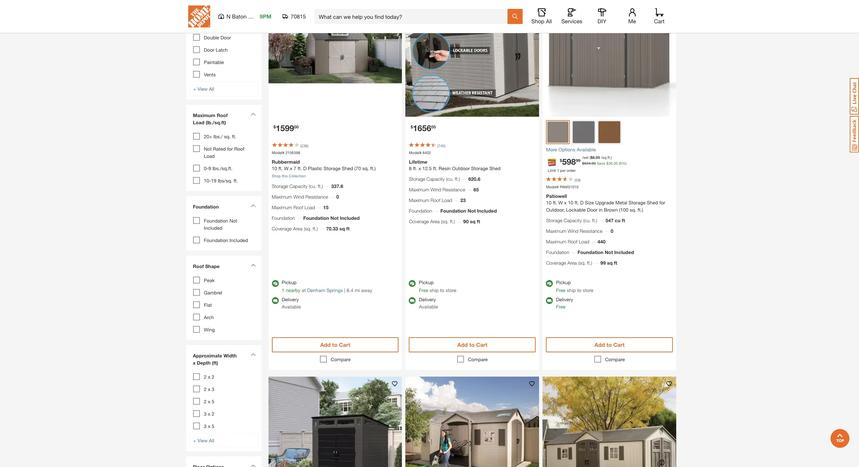 Task type: describe. For each thing, give the bounding box(es) containing it.
arch link
[[204, 315, 214, 321]]

0 vertical spatial sq.
[[224, 134, 231, 139]]

2 vertical spatial maximum wind resistance
[[546, 228, 603, 234]]

ft.) inside patiowell 10 ft. w x 10 ft. d size upgrade metal storage shed for outdoor, lockable door in brown (100 sq. ft.)
[[638, 207, 643, 213]]

$ inside $ 598 99
[[560, 158, 562, 163]]

70.33
[[326, 226, 338, 232]]

20+
[[204, 134, 212, 139]]

rated
[[213, 146, 226, 152]]

view for 3 x 5
[[198, 438, 208, 444]]

2 vertical spatial sq
[[607, 260, 613, 266]]

lockable door link
[[204, 22, 235, 28]]

2 horizontal spatial available
[[577, 147, 596, 153]]

roof left 23
[[431, 198, 441, 203]]

9pm
[[260, 13, 272, 20]]

wing
[[204, 327, 215, 333]]

3 add to cart from the left
[[595, 342, 625, 349]]

coverage for 1599
[[272, 226, 292, 232]]

wing link
[[204, 327, 215, 333]]

x down 2 x 2
[[208, 387, 210, 393]]

door down double
[[204, 47, 214, 53]]

in
[[599, 207, 603, 213]]

paintable
[[204, 59, 224, 65]]

model# for 1656
[[409, 151, 422, 155]]

add for 1656
[[458, 342, 468, 349]]

(cu. for 1656
[[446, 176, 454, 182]]

door down n
[[225, 22, 235, 28]]

maximum roof load (lb./sq.ft) link
[[190, 108, 258, 131]]

3 x 2
[[204, 412, 214, 417]]

brown image
[[548, 122, 569, 143]]

05 inside the /set ( $ 6 . 05 /sq.ft. ) $ 634 . 99 save $ 36 . 00 ( 6 %) limit 1 per order
[[596, 156, 600, 160]]

x up 3 x 2 at bottom left
[[208, 399, 210, 405]]

gray image
[[573, 122, 595, 144]]

10-19 lbs/sq. ft. link
[[204, 178, 238, 184]]

0 for 337.6
[[336, 194, 339, 200]]

shop all
[[532, 18, 552, 24]]

w for lockable
[[559, 200, 563, 206]]

2 up 2 x 3
[[212, 374, 214, 380]]

resistance for 1656
[[443, 187, 465, 193]]

roof left 440
[[568, 239, 578, 245]]

ft for 70.33 sq ft
[[346, 226, 350, 232]]

capacity for 1599
[[290, 184, 308, 189]]

n
[[227, 13, 231, 20]]

$ right /set
[[591, 156, 593, 160]]

+ view all for 3 x 5
[[193, 438, 214, 444]]

per
[[560, 168, 566, 173]]

ft.) for 70.33 sq ft
[[313, 226, 318, 232]]

latch
[[216, 47, 228, 53]]

coverage for 1656
[[409, 219, 429, 225]]

all inside button
[[546, 18, 552, 24]]

model# for 1599
[[272, 151, 285, 155]]

ft.) for 90 sq ft
[[450, 219, 455, 225]]

add to cart for 1599
[[320, 342, 350, 349]]

/sq.ft.
[[601, 156, 611, 160]]

59
[[576, 178, 580, 183]]

storage down 8 at the left
[[409, 176, 425, 182]]

cart for add to cart button for 1656
[[476, 342, 488, 349]]

0-9 lbs./sq.ft.
[[204, 166, 233, 171]]

70815
[[291, 13, 306, 20]]

metal
[[616, 200, 628, 206]]

lbs./
[[214, 134, 223, 139]]

pams1010
[[560, 185, 579, 190]]

23
[[461, 198, 466, 203]]

547 cu ft
[[606, 218, 625, 224]]

door latch
[[204, 47, 228, 53]]

more
[[546, 147, 557, 153]]

10 for patiowell
[[546, 200, 552, 206]]

ft. down rubbermaid
[[279, 166, 283, 172]]

x up 2 x 3 link
[[208, 374, 210, 380]]

coverage area (sq. ft.) for 1656
[[409, 219, 455, 225]]

wind for 1656
[[431, 187, 441, 193]]

not for 440
[[605, 250, 613, 256]]

$ down /set
[[582, 161, 585, 166]]

ft for 90 sq ft
[[477, 219, 480, 225]]

peak link
[[204, 278, 215, 284]]

gambrel
[[204, 290, 222, 296]]

for inside patiowell 10 ft. w x 10 ft. d size upgrade metal storage shed for outdoor, lockable door in brown (100 sq. ft.)
[[660, 200, 665, 206]]

sq. inside patiowell 10 ft. w x 10 ft. d size upgrade metal storage shed for outdoor, lockable door in brown (100 sq. ft.)
[[630, 207, 637, 213]]

ft. right 8 at the left
[[413, 166, 417, 172]]

2 horizontal spatial (sq.
[[578, 260, 586, 266]]

available shipping image
[[546, 298, 553, 305]]

10-
[[204, 178, 211, 184]]

features link
[[190, 4, 258, 20]]

to for '10 ft. w x 10 ft. d size upgrade metal storage shed for outdoor, lockable door in brown (100 sq. ft.)' image
[[607, 342, 612, 349]]

2 vertical spatial area
[[568, 260, 577, 266]]

3 x 5
[[204, 424, 214, 430]]

$ 598 99
[[560, 157, 581, 167]]

outdoor,
[[546, 207, 565, 213]]

gambrel link
[[204, 290, 222, 296]]

included down foundation not included link
[[230, 238, 248, 243]]

lifetime
[[409, 159, 428, 165]]

store for delivery free
[[583, 288, 594, 294]]

+ for 3 x 5
[[193, 438, 196, 444]]

20 ft. x 8 ft. resin garden building shed image
[[543, 377, 677, 468]]

0-
[[204, 166, 209, 171]]

sq for 1656
[[470, 219, 476, 225]]

70.33 sq ft
[[326, 226, 350, 232]]

caret icon image inside approximate width x depth (ft) link
[[251, 354, 256, 357]]

620.6
[[469, 176, 481, 182]]

double
[[204, 34, 219, 40]]

maximum wind resistance for 1656
[[409, 187, 465, 193]]

0 horizontal spatial .
[[591, 161, 592, 166]]

547
[[606, 218, 614, 224]]

for inside not rated for roof load
[[227, 146, 233, 152]]

maximum wind resistance for 1599
[[272, 194, 328, 200]]

area for 1656
[[430, 219, 440, 225]]

) for ( 745 )
[[445, 144, 446, 148]]

pickup free ship to store for delivery free
[[556, 280, 594, 294]]

features
[[193, 8, 213, 14]]

foundation not included for 15
[[303, 215, 360, 221]]

( 745 )
[[438, 144, 446, 148]]

( for ( 745 )
[[438, 144, 439, 148]]

door inside patiowell 10 ft. w x 10 ft. d size upgrade metal storage shed for outdoor, lockable door in brown (100 sq. ft.)
[[587, 207, 598, 213]]

rouge
[[248, 13, 264, 20]]

2 horizontal spatial 10
[[568, 200, 574, 206]]

maximum roof load for 1656
[[409, 198, 452, 203]]

$ 1599 00
[[274, 124, 299, 133]]

337.6
[[331, 184, 343, 189]]

delivery for 1599
[[282, 297, 299, 303]]

delivery for 1656
[[419, 297, 436, 303]]

( for ( 236 )
[[300, 144, 301, 148]]

$ inside the $ 1599 00
[[274, 125, 276, 130]]

ft. right lbs/sq.
[[234, 178, 238, 184]]

2 up "3 x 5"
[[212, 412, 214, 417]]

maximum roof load for 1599
[[272, 205, 315, 211]]

20+ lbs./ sq. ft. link
[[204, 134, 236, 139]]

sq for 1599
[[340, 226, 345, 232]]

not for 23
[[468, 208, 476, 214]]

2 x 2 link
[[204, 374, 214, 380]]

19
[[211, 178, 217, 184]]

foundation link
[[190, 200, 258, 216]]

approximate width x depth (ft) link
[[190, 349, 258, 372]]

440
[[598, 239, 606, 245]]

(70
[[355, 166, 361, 172]]

me button
[[622, 8, 643, 25]]

+ view all link for 3 x 5
[[190, 434, 258, 449]]

shed inside 'lifetime 8 ft. x 12.5 ft. resin outdoor storage shed'
[[490, 166, 501, 172]]

included inside "foundation not included"
[[204, 225, 222, 231]]

ft. right lbs./
[[232, 134, 236, 139]]

2 x 5
[[204, 399, 214, 405]]

99 sq ft
[[601, 260, 618, 266]]

9
[[209, 166, 211, 171]]

caret icon image for peak
[[251, 264, 256, 267]]

roof inside not rated for roof load
[[234, 146, 245, 152]]

shop inside button
[[532, 18, 545, 24]]

all for door
[[209, 86, 214, 92]]

depth
[[197, 360, 211, 366]]

2 horizontal spatial 99
[[601, 260, 606, 266]]

2 horizontal spatial (cu.
[[583, 218, 591, 224]]

x up "3 x 5"
[[208, 412, 210, 417]]

foundation not included up foundation included
[[204, 218, 237, 231]]

approximate
[[193, 353, 222, 359]]

available for pickup image for 1 nearby
[[272, 281, 279, 287]]

save
[[597, 161, 605, 166]]

plastic
[[308, 166, 322, 172]]

door up latch
[[221, 34, 231, 40]]

springs
[[327, 288, 343, 294]]

10 ft. w x 10 ft. d size upgrade metal storage shed for outdoor, lockable door in brown (100 sq. ft.) image
[[543, 0, 677, 117]]

live chat image
[[850, 78, 859, 115]]

pickup for 1656
[[419, 280, 434, 286]]

compare for 1656
[[468, 357, 488, 363]]

options
[[559, 147, 576, 153]]

this
[[282, 174, 288, 178]]

7
[[294, 166, 296, 172]]

load inside not rated for roof load
[[204, 153, 215, 159]]

/set
[[582, 156, 589, 160]]

cu
[[615, 218, 621, 224]]

roof left 15
[[294, 205, 303, 211]]

$ down /sq.ft. at the top
[[607, 161, 609, 166]]

0 vertical spatial 6
[[593, 156, 595, 160]]

storage inside 'lifetime 8 ft. x 12.5 ft. resin outdoor storage shed'
[[471, 166, 488, 172]]

resistance for 1599
[[306, 194, 328, 200]]

x inside 'lifetime 8 ft. x 12.5 ft. resin outdoor storage shed'
[[419, 166, 421, 172]]

available for 1656
[[419, 304, 438, 310]]

70815 button
[[283, 13, 306, 20]]

storage down outdoor,
[[546, 218, 563, 224]]

x down 3 x 2 at bottom left
[[208, 424, 210, 430]]

x inside approximate width x depth (ft)
[[193, 360, 196, 366]]

2 for 2 x 5
[[204, 399, 207, 405]]

load for 440
[[579, 239, 590, 245]]

sq. inside rubbermaid 10 ft. w x 7 ft. d plastic storage shed (70 sq. ft.) shop this collection
[[362, 166, 369, 172]]

2 vertical spatial coverage
[[546, 260, 566, 266]]

(100
[[619, 207, 629, 213]]

area for 1599
[[293, 226, 303, 232]]

12.5
[[423, 166, 432, 172]]

storage down this at the top left of page
[[272, 184, 288, 189]]

) for ( 59 )
[[580, 178, 581, 183]]

3 pickup from the left
[[556, 280, 571, 286]]

double door
[[204, 34, 231, 40]]

6402
[[423, 151, 431, 155]]

2 vertical spatial storage capacity (cu. ft.)
[[546, 218, 598, 224]]

3 compare from the left
[[605, 357, 625, 363]]

3 add from the left
[[595, 342, 605, 349]]

8.4
[[347, 288, 353, 294]]

2 horizontal spatial wind
[[568, 228, 579, 234]]

services
[[562, 18, 583, 24]]

not inside not rated for roof load
[[204, 146, 212, 152]]

free for delivery available
[[419, 288, 429, 294]]

(sq. for 1656
[[441, 219, 449, 225]]

more options available link
[[546, 146, 673, 154]]

shop inside rubbermaid 10 ft. w x 7 ft. d plastic storage shed (70 sq. ft.) shop this collection
[[272, 174, 281, 178]]

rubbermaid
[[272, 159, 300, 165]]

$ inside the $ 1656 05
[[411, 125, 413, 130]]

0 vertical spatial lockable
[[204, 22, 224, 28]]

free inside delivery free
[[556, 304, 566, 310]]



Task type: vqa. For each thing, say whether or not it's contained in the screenshot.


Task type: locate. For each thing, give the bounding box(es) containing it.
add for 1599
[[320, 342, 331, 349]]

1 vertical spatial coverage area (sq. ft.)
[[272, 226, 318, 232]]

resistance up 440
[[580, 228, 603, 234]]

3 for 3 x 5
[[204, 424, 207, 430]]

0 vertical spatial 05
[[431, 125, 436, 130]]

0 vertical spatial sq
[[470, 219, 476, 225]]

sq. right (70
[[362, 166, 369, 172]]

denham springs link
[[307, 288, 343, 294]]

model# 2156398
[[272, 151, 300, 155]]

2 vertical spatial maximum roof load
[[546, 239, 590, 245]]

shop all button
[[531, 8, 553, 25]]

model# 6402
[[409, 151, 431, 155]]

cart
[[654, 18, 665, 24], [339, 342, 350, 349], [476, 342, 488, 349], [614, 342, 625, 349]]

cart link
[[652, 8, 667, 25]]

(ft)
[[212, 360, 218, 366]]

foundation not included for 440
[[578, 250, 634, 256]]

1 inside pickup 1 nearby at denham springs | 8.4 mi away
[[282, 288, 285, 294]]

1 add to cart button from the left
[[272, 338, 399, 353]]

00 inside the /set ( $ 6 . 05 /sq.ft. ) $ 634 . 99 save $ 36 . 00 ( 6 %) limit 1 per order
[[614, 161, 618, 166]]

0 vertical spatial wind
[[431, 187, 441, 193]]

1 vertical spatial maximum roof load
[[272, 205, 315, 211]]

caret icon image inside roof shape link
[[251, 264, 256, 267]]

available for 1599
[[282, 304, 301, 310]]

add to cart button for 1599
[[272, 338, 399, 353]]

5 for 3 x 5
[[212, 424, 214, 430]]

What can we help you find today? search field
[[319, 9, 507, 24]]

0 vertical spatial + view all link
[[190, 81, 258, 96]]

1 horizontal spatial pickup
[[419, 280, 434, 286]]

ft.) left 90 on the top right of page
[[450, 219, 455, 225]]

storage capacity (cu. ft.) down outdoor,
[[546, 218, 598, 224]]

roof inside maximum roof load (lb./sq.ft)
[[217, 112, 228, 118]]

1 vertical spatial storage capacity (cu. ft.)
[[272, 184, 323, 189]]

2 horizontal spatial .
[[613, 161, 614, 166]]

2 + from the top
[[193, 438, 196, 444]]

1 horizontal spatial capacity
[[427, 176, 445, 182]]

available shipping image for 1599
[[272, 298, 279, 305]]

pickup right available for pickup icon on the left bottom of the page
[[419, 280, 434, 286]]

745
[[439, 144, 445, 148]]

pickup free ship to store for delivery available
[[419, 280, 457, 294]]

1 left nearby
[[282, 288, 285, 294]]

$
[[274, 125, 276, 130], [411, 125, 413, 130], [591, 156, 593, 160], [560, 158, 562, 163], [582, 161, 585, 166], [607, 161, 609, 166]]

2 vertical spatial resistance
[[580, 228, 603, 234]]

not up 99 sq ft
[[605, 250, 613, 256]]

available shipping image
[[272, 298, 279, 305], [409, 298, 416, 305]]

arch
[[204, 315, 214, 321]]

+ view all
[[193, 86, 214, 92], [193, 438, 214, 444]]

2 horizontal spatial add to cart button
[[546, 338, 673, 353]]

2 vertical spatial capacity
[[564, 218, 582, 224]]

all
[[546, 18, 552, 24], [209, 86, 214, 92], [209, 438, 214, 444]]

) up 36
[[611, 156, 612, 160]]

1 vertical spatial 5
[[212, 424, 214, 430]]

) for ( 236 )
[[308, 144, 308, 148]]

1 + view all from the top
[[193, 86, 214, 92]]

3 add to cart button from the left
[[546, 338, 673, 353]]

d right 7
[[303, 166, 307, 172]]

0 horizontal spatial pickup
[[282, 280, 297, 286]]

cart for 1599's add to cart button
[[339, 342, 350, 349]]

( for ( 59 )
[[575, 178, 576, 183]]

capacity for 1656
[[427, 176, 445, 182]]

upgrade
[[596, 200, 614, 206]]

1 add from the left
[[320, 342, 331, 349]]

2
[[204, 374, 207, 380], [212, 374, 214, 380], [204, 387, 207, 393], [204, 399, 207, 405], [212, 412, 214, 417]]

2 horizontal spatial capacity
[[564, 218, 582, 224]]

ship for delivery free
[[567, 288, 576, 294]]

1 vertical spatial d
[[581, 200, 584, 206]]

/set ( $ 6 . 05 /sq.ft. ) $ 634 . 99 save $ 36 . 00 ( 6 %) limit 1 per order
[[548, 156, 627, 173]]

2 pickup from the left
[[419, 280, 434, 286]]

2 delivery available from the left
[[419, 297, 438, 310]]

1
[[557, 168, 559, 173], [282, 288, 285, 294]]

foundation included link
[[204, 238, 248, 243]]

maximum roof load left 440
[[546, 239, 590, 245]]

0 horizontal spatial (sq.
[[304, 226, 312, 232]]

1 compare from the left
[[331, 357, 351, 363]]

.
[[595, 156, 596, 160], [591, 161, 592, 166], [613, 161, 614, 166]]

3 delivery from the left
[[556, 297, 573, 303]]

add
[[320, 342, 331, 349], [458, 342, 468, 349], [595, 342, 605, 349]]

1 horizontal spatial pickup free ship to store
[[556, 280, 594, 294]]

2 vertical spatial (sq.
[[578, 260, 586, 266]]

shed left (70
[[342, 166, 353, 172]]

99 right the 634
[[592, 161, 596, 166]]

ft for 99 sq ft
[[614, 260, 618, 266]]

3 x 2 link
[[204, 412, 214, 417]]

caret icon image
[[251, 113, 256, 116], [251, 204, 256, 207], [251, 264, 256, 267], [251, 354, 256, 357], [251, 465, 256, 468]]

model# up rubbermaid
[[272, 151, 285, 155]]

sq. right (100
[[630, 207, 637, 213]]

included for 440
[[615, 250, 634, 256]]

236
[[301, 144, 308, 148]]

00 right 36
[[614, 161, 618, 166]]

included up foundation included
[[204, 225, 222, 231]]

foundation not included up 99 sq ft
[[578, 250, 634, 256]]

1 horizontal spatial .
[[595, 156, 596, 160]]

1 vertical spatial 05
[[596, 156, 600, 160]]

2 vertical spatial (cu.
[[583, 218, 591, 224]]

cart for third add to cart button from left
[[614, 342, 625, 349]]

2 compare from the left
[[468, 357, 488, 363]]

vents link
[[204, 72, 216, 77]]

1 vertical spatial 3
[[204, 412, 207, 417]]

1 vertical spatial 0
[[611, 228, 614, 234]]

available shipping image for 1656
[[409, 298, 416, 305]]

00 inside the $ 1599 00
[[294, 125, 299, 130]]

2 vertical spatial all
[[209, 438, 214, 444]]

included up 99 sq ft
[[615, 250, 634, 256]]

0 horizontal spatial (cu.
[[309, 184, 317, 189]]

2 horizontal spatial maximum wind resistance
[[546, 228, 603, 234]]

pickup up delivery free
[[556, 280, 571, 286]]

1 add to cart from the left
[[320, 342, 350, 349]]

1 available shipping image from the left
[[272, 298, 279, 305]]

d for plastic
[[303, 166, 307, 172]]

maximum wind resistance down outdoor,
[[546, 228, 603, 234]]

99 inside $ 598 99
[[576, 158, 581, 163]]

( 236 )
[[300, 144, 308, 148]]

1 horizontal spatial maximum wind resistance
[[409, 187, 465, 193]]

2 horizontal spatial sq
[[607, 260, 613, 266]]

shed right metal at the right of page
[[647, 200, 658, 206]]

1 horizontal spatial 1
[[557, 168, 559, 173]]

0 horizontal spatial maximum roof load
[[272, 205, 315, 211]]

1 horizontal spatial store
[[583, 288, 594, 294]]

99 inside the /set ( $ 6 . 05 /sq.ft. ) $ 634 . 99 save $ 36 . 00 ( 6 %) limit 1 per order
[[592, 161, 596, 166]]

1 horizontal spatial shed
[[490, 166, 501, 172]]

shed inside rubbermaid 10 ft. w x 7 ft. d plastic storage shed (70 sq. ft.) shop this collection
[[342, 166, 353, 172]]

0 horizontal spatial storage capacity (cu. ft.)
[[272, 184, 323, 189]]

2 horizontal spatial compare
[[605, 357, 625, 363]]

door down size
[[587, 207, 598, 213]]

. right /set
[[595, 156, 596, 160]]

1 horizontal spatial w
[[559, 200, 563, 206]]

resistance up 23
[[443, 187, 465, 193]]

5 up 3 x 2 at bottom left
[[212, 399, 214, 405]]

1 delivery available from the left
[[282, 297, 301, 310]]

available
[[577, 147, 596, 153], [282, 304, 301, 310], [419, 304, 438, 310]]

2 delivery from the left
[[419, 297, 436, 303]]

3 caret icon image from the top
[[251, 264, 256, 267]]

0 for 547 cu ft
[[611, 228, 614, 234]]

door
[[225, 22, 235, 28], [221, 34, 231, 40], [204, 47, 214, 53], [587, 207, 598, 213]]

compare for 1599
[[331, 357, 351, 363]]

shape
[[205, 264, 220, 269]]

not left rated
[[204, 146, 212, 152]]

1656
[[413, 124, 431, 133]]

00
[[294, 125, 299, 130], [614, 161, 618, 166]]

+ view all down the vents link
[[193, 86, 214, 92]]

storage inside rubbermaid 10 ft. w x 7 ft. d plastic storage shed (70 sq. ft.) shop this collection
[[324, 166, 341, 172]]

modernist 7 ft. 2.5 in. x 7 ft. 3.5 in. x 7 ft. 5.5 in. resin storage shed image
[[268, 377, 402, 468]]

2 vertical spatial 3
[[204, 424, 207, 430]]

1 horizontal spatial available shipping image
[[409, 298, 416, 305]]

resistance up 15
[[306, 194, 328, 200]]

caret icon image for 20+ lbs./ sq. ft.
[[251, 113, 256, 116]]

)
[[308, 144, 308, 148], [445, 144, 446, 148], [611, 156, 612, 160], [580, 178, 581, 183]]

1 vertical spatial 6
[[620, 161, 622, 166]]

lockable door
[[204, 22, 235, 28]]

at
[[302, 288, 306, 294]]

caret icon image inside foundation link
[[251, 204, 256, 207]]

0 horizontal spatial 1
[[282, 288, 285, 294]]

maximum roof load (lb./sq.ft)
[[193, 112, 228, 125]]

10 inside rubbermaid 10 ft. w x 7 ft. d plastic storage shed (70 sq. ft.) shop this collection
[[272, 166, 277, 172]]

capacity down 12.5
[[427, 176, 445, 182]]

foundation
[[193, 204, 219, 210], [409, 208, 432, 214], [441, 208, 466, 214], [272, 215, 295, 221], [303, 215, 329, 221], [204, 218, 228, 224], [204, 238, 228, 243], [546, 250, 570, 256], [578, 250, 604, 256]]

5 down 3 x 2 at bottom left
[[212, 424, 214, 430]]

add to cart
[[320, 342, 350, 349], [458, 342, 488, 349], [595, 342, 625, 349]]

ft.)
[[370, 166, 376, 172], [455, 176, 460, 182], [318, 184, 323, 189], [638, 207, 643, 213], [592, 218, 598, 224], [450, 219, 455, 225], [313, 226, 318, 232], [587, 260, 592, 266]]

baton
[[232, 13, 247, 20]]

maximum inside maximum roof load (lb./sq.ft)
[[193, 112, 215, 118]]

36
[[609, 161, 613, 166]]

0 horizontal spatial capacity
[[290, 184, 308, 189]]

2 add from the left
[[458, 342, 468, 349]]

+ view all for vents
[[193, 86, 214, 92]]

0 vertical spatial maximum roof load
[[409, 198, 452, 203]]

load for 23
[[442, 198, 452, 203]]

. left save
[[591, 161, 592, 166]]

ft. down patiowell
[[553, 200, 557, 206]]

feedback link image
[[850, 116, 859, 153]]

1 horizontal spatial model#
[[409, 151, 422, 155]]

door latch link
[[204, 47, 228, 53]]

view down "3 x 5"
[[198, 438, 208, 444]]

2 horizontal spatial model#
[[546, 185, 559, 190]]

shed right outdoor
[[490, 166, 501, 172]]

2 view from the top
[[198, 438, 208, 444]]

lbs/sq.
[[218, 178, 232, 184]]

2 horizontal spatial coverage area (sq. ft.)
[[546, 260, 592, 266]]

shop this collection link
[[272, 174, 306, 178]]

1 horizontal spatial delivery
[[419, 297, 436, 303]]

view for vents
[[198, 86, 208, 92]]

0 horizontal spatial pickup free ship to store
[[419, 280, 457, 294]]

1 ship from the left
[[430, 288, 439, 294]]

0 down 547
[[611, 228, 614, 234]]

ship for delivery available
[[430, 288, 439, 294]]

wind for 1599
[[294, 194, 304, 200]]

ft. right 12.5
[[433, 166, 438, 172]]

outdoor
[[452, 166, 470, 172]]

x inside patiowell 10 ft. w x 10 ft. d size upgrade metal storage shed for outdoor, lockable door in brown (100 sq. ft.)
[[564, 200, 567, 206]]

0 horizontal spatial 0
[[336, 194, 339, 200]]

lockable
[[204, 22, 224, 28], [566, 207, 586, 213]]

0 horizontal spatial coverage
[[272, 226, 292, 232]]

3 up "3 x 5"
[[204, 412, 207, 417]]

sq
[[470, 219, 476, 225], [340, 226, 345, 232], [607, 260, 613, 266]]

1 vertical spatial + view all link
[[190, 434, 258, 449]]

1 + view all link from the top
[[190, 81, 258, 96]]

included up 70.33 sq ft
[[340, 215, 360, 221]]

available for pickup image
[[409, 281, 416, 287]]

0 horizontal spatial 99
[[576, 158, 581, 163]]

0 vertical spatial 00
[[294, 125, 299, 130]]

1 left per
[[557, 168, 559, 173]]

x down patiowell
[[564, 200, 567, 206]]

1 horizontal spatial (cu.
[[446, 176, 454, 182]]

1 horizontal spatial wind
[[431, 187, 441, 193]]

1 store from the left
[[446, 288, 457, 294]]

0 horizontal spatial shed
[[342, 166, 353, 172]]

ft.) left 99 sq ft
[[587, 260, 592, 266]]

2 caret icon image from the top
[[251, 204, 256, 207]]

ft.) left 70.33
[[313, 226, 318, 232]]

. left %)
[[613, 161, 614, 166]]

lockable inside patiowell 10 ft. w x 10 ft. d size upgrade metal storage shed for outdoor, lockable door in brown (100 sq. ft.)
[[566, 207, 586, 213]]

2 available shipping image from the left
[[409, 298, 416, 305]]

90 sq ft
[[463, 219, 480, 225]]

10 for rubbermaid
[[272, 166, 277, 172]]

view down the vents link
[[198, 86, 208, 92]]

0 horizontal spatial for
[[227, 146, 233, 152]]

1 horizontal spatial area
[[430, 219, 440, 225]]

included for 23
[[477, 208, 497, 214]]

(sq.
[[441, 219, 449, 225], [304, 226, 312, 232], [578, 260, 586, 266]]

10 ft. w x 7 ft. d plastic storage shed (70 sq. ft.) image
[[268, 0, 402, 117]]

2 for 2 x 2
[[204, 374, 207, 380]]

1 horizontal spatial sq.
[[362, 166, 369, 172]]

00 up 2156398
[[294, 125, 299, 130]]

storage capacity (cu. ft.) down collection
[[272, 184, 323, 189]]

rubbermaid 10 ft. w x 7 ft. d plastic storage shed (70 sq. ft.) shop this collection
[[272, 159, 376, 178]]

1 horizontal spatial sq
[[470, 219, 476, 225]]

2 + view all link from the top
[[190, 434, 258, 449]]

coverage area (sq. ft.)
[[409, 219, 455, 225], [272, 226, 318, 232], [546, 260, 592, 266]]

2 horizontal spatial maximum roof load
[[546, 239, 590, 245]]

2 store from the left
[[583, 288, 594, 294]]

diy button
[[591, 8, 613, 25]]

storage
[[324, 166, 341, 172], [471, 166, 488, 172], [409, 176, 425, 182], [272, 184, 288, 189], [629, 200, 646, 206], [546, 218, 563, 224]]

2 horizontal spatial pickup
[[556, 280, 571, 286]]

1 horizontal spatial (sq.
[[441, 219, 449, 225]]

1 + from the top
[[193, 86, 196, 92]]

flat
[[204, 302, 212, 308]]

capacity down collection
[[290, 184, 308, 189]]

0 horizontal spatial ship
[[430, 288, 439, 294]]

capacity
[[427, 176, 445, 182], [290, 184, 308, 189], [564, 218, 582, 224]]

roof up (lb./sq.ft)
[[217, 112, 228, 118]]

w down patiowell
[[559, 200, 563, 206]]

w inside patiowell 10 ft. w x 10 ft. d size upgrade metal storage shed for outdoor, lockable door in brown (100 sq. ft.)
[[559, 200, 563, 206]]

(sq. left 90 on the top right of page
[[441, 219, 449, 225]]

load up 20+
[[193, 120, 204, 125]]

to for 10 ft. w x 7 ft. d plastic storage shed (70 sq. ft.) image in the left top of the page
[[332, 342, 338, 349]]

1 view from the top
[[198, 86, 208, 92]]

+ view all link
[[190, 81, 258, 96], [190, 434, 258, 449]]

load left 23
[[442, 198, 452, 203]]

0 vertical spatial capacity
[[427, 176, 445, 182]]

1 available for pickup image from the left
[[272, 281, 279, 287]]

store
[[446, 288, 457, 294], [583, 288, 594, 294]]

ft.) for 337.6
[[318, 184, 323, 189]]

d for size
[[581, 200, 584, 206]]

sq. right lbs./
[[224, 134, 231, 139]]

2 down 2 x 2
[[204, 387, 207, 393]]

0 horizontal spatial maximum wind resistance
[[272, 194, 328, 200]]

15 ft. x 8 ft. resin double door storage shed image
[[406, 377, 539, 468]]

storage right metal at the right of page
[[629, 200, 646, 206]]

1 horizontal spatial 10
[[546, 200, 552, 206]]

store for delivery available
[[446, 288, 457, 294]]

) down the /set ( $ 6 . 05 /sq.ft. ) $ 634 . 99 save $ 36 . 00 ( 6 %) limit 1 per order at the right of page
[[580, 178, 581, 183]]

not down foundation link
[[230, 218, 237, 224]]

paintable link
[[204, 59, 224, 65]]

all for x
[[209, 438, 214, 444]]

capacity down outdoor,
[[564, 218, 582, 224]]

99 left /set
[[576, 158, 581, 163]]

+ view all link down "3 x 5"
[[190, 434, 258, 449]]

15
[[323, 205, 329, 211]]

1 horizontal spatial coverage area (sq. ft.)
[[409, 219, 455, 225]]

lbs./sq.ft.
[[213, 166, 233, 171]]

8 ft. x 12.5 ft. resin outdoor storage shed image
[[406, 0, 539, 117]]

1 horizontal spatial for
[[660, 200, 665, 206]]

pickup inside pickup 1 nearby at denham springs | 8.4 mi away
[[282, 280, 297, 286]]

1 horizontal spatial 05
[[596, 156, 600, 160]]

2 5 from the top
[[212, 424, 214, 430]]

0 horizontal spatial sq
[[340, 226, 345, 232]]

shed inside patiowell 10 ft. w x 10 ft. d size upgrade metal storage shed for outdoor, lockable door in brown (100 sq. ft.)
[[647, 200, 658, 206]]

(
[[300, 144, 301, 148], [438, 144, 439, 148], [590, 156, 591, 160], [619, 161, 620, 166], [575, 178, 576, 183]]

3 down 2 x 2
[[212, 387, 214, 393]]

x inside rubbermaid 10 ft. w x 7 ft. d plastic storage shed (70 sq. ft.) shop this collection
[[290, 166, 292, 172]]

0
[[336, 194, 339, 200], [611, 228, 614, 234]]

maximum roof load down 12.5
[[409, 198, 452, 203]]

1 horizontal spatial 99
[[592, 161, 596, 166]]

ft.) for 547 cu ft
[[592, 218, 598, 224]]

1 delivery from the left
[[282, 297, 299, 303]]

ft.) right (70
[[370, 166, 376, 172]]

view
[[198, 86, 208, 92], [198, 438, 208, 444]]

(sq. for 1599
[[304, 226, 312, 232]]

1 vertical spatial all
[[209, 86, 214, 92]]

2 add to cart from the left
[[458, 342, 488, 349]]

+ for vents
[[193, 86, 196, 92]]

foundation not included up 70.33
[[303, 215, 360, 221]]

05 inside the $ 1656 05
[[431, 125, 436, 130]]

available for pickup image for free
[[546, 281, 553, 287]]

2 up 2 x 3 link
[[204, 374, 207, 380]]

free for delivery free
[[556, 288, 566, 294]]

foundation inside "foundation not included"
[[204, 218, 228, 224]]

caret icon image for foundation not included
[[251, 204, 256, 207]]

available for pickup image
[[272, 281, 279, 287], [546, 281, 553, 287]]

2 available for pickup image from the left
[[546, 281, 553, 287]]

the home depot logo image
[[188, 5, 210, 27]]

1 pickup from the left
[[282, 280, 297, 286]]

0 horizontal spatial store
[[446, 288, 457, 294]]

10 up outdoor,
[[546, 200, 552, 206]]

0 horizontal spatial 00
[[294, 125, 299, 130]]

1 inside the /set ( $ 6 . 05 /sq.ft. ) $ 634 . 99 save $ 36 . 00 ( 6 %) limit 1 per order
[[557, 168, 559, 173]]

foundation included
[[204, 238, 248, 243]]

) up 'lifetime 8 ft. x 12.5 ft. resin outdoor storage shed'
[[445, 144, 446, 148]]

1 caret icon image from the top
[[251, 113, 256, 116]]

not for 15
[[331, 215, 339, 221]]

1 horizontal spatial coverage
[[409, 219, 429, 225]]

d inside rubbermaid 10 ft. w x 7 ft. d plastic storage shed (70 sq. ft.) shop this collection
[[303, 166, 307, 172]]

ft. left size
[[575, 200, 579, 206]]

model# pams1010
[[546, 185, 579, 190]]

pickup up nearby
[[282, 280, 297, 286]]

more options available
[[546, 147, 596, 153]]

storage inside patiowell 10 ft. w x 10 ft. d size upgrade metal storage shed for outdoor, lockable door in brown (100 sq. ft.)
[[629, 200, 646, 206]]

ft.) inside rubbermaid 10 ft. w x 7 ft. d plastic storage shed (70 sq. ft.) shop this collection
[[370, 166, 376, 172]]

ft.) for 620.6
[[455, 176, 460, 182]]

0 vertical spatial coverage area (sq. ft.)
[[409, 219, 455, 225]]

10 down rubbermaid
[[272, 166, 277, 172]]

storage right 'plastic'
[[324, 166, 341, 172]]

1 horizontal spatial add to cart
[[458, 342, 488, 349]]

) inside the /set ( $ 6 . 05 /sq.ft. ) $ 634 . 99 save $ 36 . 00 ( 6 %) limit 1 per order
[[611, 156, 612, 160]]

3 for 3 x 2
[[204, 412, 207, 417]]

2 ship from the left
[[567, 288, 576, 294]]

w inside rubbermaid 10 ft. w x 7 ft. d plastic storage shed (70 sq. ft.) shop this collection
[[284, 166, 289, 172]]

+ view all down "3 x 5"
[[193, 438, 214, 444]]

add to cart button for 1656
[[409, 338, 536, 353]]

1 horizontal spatial lockable
[[566, 207, 586, 213]]

0 vertical spatial area
[[430, 219, 440, 225]]

maximum roof load
[[409, 198, 452, 203], [272, 205, 315, 211], [546, 239, 590, 245]]

0 down 337.6
[[336, 194, 339, 200]]

caret icon image inside maximum roof load (lb./sq.ft) "link"
[[251, 113, 256, 116]]

model# up lifetime
[[409, 151, 422, 155]]

pickup for 1599
[[282, 280, 297, 286]]

peak
[[204, 278, 215, 284]]

+ view all link for vents
[[190, 81, 258, 96]]

pickup 1 nearby at denham springs | 8.4 mi away
[[282, 280, 373, 294]]

pickup free ship to store right available for pickup icon on the left bottom of the page
[[419, 280, 457, 294]]

1 vertical spatial sq
[[340, 226, 345, 232]]

w for this
[[284, 166, 289, 172]]

0 horizontal spatial 05
[[431, 125, 436, 130]]

%)
[[622, 161, 627, 166]]

foundation not included for 23
[[441, 208, 497, 214]]

) up 'plastic'
[[308, 144, 308, 148]]

2 x 3
[[204, 387, 214, 393]]

1599
[[276, 124, 294, 133]]

collection
[[289, 174, 306, 178]]

2 add to cart button from the left
[[409, 338, 536, 353]]

delivery available for 1599
[[282, 297, 301, 310]]

(cu. for 1599
[[309, 184, 317, 189]]

model#
[[272, 151, 285, 155], [409, 151, 422, 155], [546, 185, 559, 190]]

coverage area (sq. ft.) for 1599
[[272, 226, 318, 232]]

storage capacity (cu. ft.) for 1599
[[272, 184, 323, 189]]

d inside patiowell 10 ft. w x 10 ft. d size upgrade metal storage shed for outdoor, lockable door in brown (100 sq. ft.)
[[581, 200, 584, 206]]

2 + view all from the top
[[193, 438, 214, 444]]

1 pickup free ship to store from the left
[[419, 280, 457, 294]]

+ view all link down the vents link
[[190, 81, 258, 96]]

load inside maximum roof load (lb./sq.ft)
[[193, 120, 204, 125]]

4 caret icon image from the top
[[251, 354, 256, 357]]

roof left shape
[[193, 264, 204, 269]]

1 horizontal spatial 6
[[620, 161, 622, 166]]

3 x 5 link
[[204, 424, 214, 430]]

x left 7
[[290, 166, 292, 172]]

(sq. left 70.33
[[304, 226, 312, 232]]

0 vertical spatial 3
[[212, 387, 214, 393]]

3 down 3 x 2 at bottom left
[[204, 424, 207, 430]]

5
[[212, 399, 214, 405], [212, 424, 214, 430]]

orange image
[[599, 122, 621, 144]]

services button
[[561, 8, 583, 25]]

$ up per
[[560, 158, 562, 163]]

load for 15
[[305, 205, 315, 211]]

1 5 from the top
[[212, 399, 214, 405]]

1 horizontal spatial delivery available
[[419, 297, 438, 310]]

5 for 2 x 5
[[212, 399, 214, 405]]

to for 8 ft. x 12.5 ft. resin outdoor storage shed image
[[470, 342, 475, 349]]

ft.) for 99 sq ft
[[587, 260, 592, 266]]

shop left 'services'
[[532, 18, 545, 24]]

0 vertical spatial maximum wind resistance
[[409, 187, 465, 193]]

storage capacity (cu. ft.) for 1656
[[409, 176, 460, 182]]

2 horizontal spatial shed
[[647, 200, 658, 206]]

0 horizontal spatial sq.
[[224, 134, 231, 139]]

order
[[567, 168, 576, 173]]

5 caret icon image from the top
[[251, 465, 256, 468]]

2 horizontal spatial delivery
[[556, 297, 573, 303]]

included up 90 sq ft
[[477, 208, 497, 214]]

add to cart button
[[272, 338, 399, 353], [409, 338, 536, 353], [546, 338, 673, 353]]

not inside "foundation not included"
[[230, 218, 237, 224]]

1 vertical spatial w
[[559, 200, 563, 206]]

add to cart for 1656
[[458, 342, 488, 349]]

2 horizontal spatial resistance
[[580, 228, 603, 234]]

2 x 5 link
[[204, 399, 214, 405]]

(cu. down size
[[583, 218, 591, 224]]

included for 15
[[340, 215, 360, 221]]

2 pickup free ship to store from the left
[[556, 280, 594, 294]]

ft. right 7
[[298, 166, 302, 172]]



